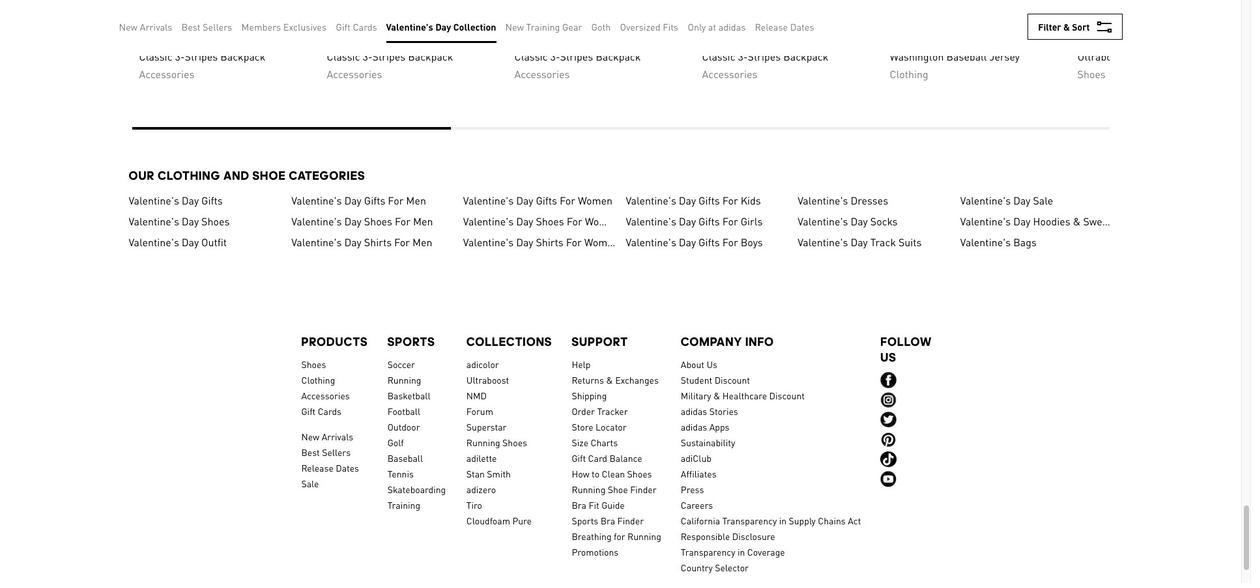 Task type: vqa. For each thing, say whether or not it's contained in the screenshot.


Task type: locate. For each thing, give the bounding box(es) containing it.
1 horizontal spatial %
[[345, 7, 354, 21]]

new for new arrivals
[[119, 21, 138, 33]]

valentine's bags link
[[961, 235, 1113, 250]]

bra down guide
[[601, 515, 615, 527]]

for for valentine's day shoes for women
[[567, 214, 582, 228]]

best inside 'list'
[[182, 21, 200, 33]]

0 vertical spatial in
[[779, 515, 787, 527]]

$50
[[139, 27, 156, 41], [327, 27, 344, 41], [515, 27, 532, 41], [702, 27, 720, 41]]

-20 % $50 $40
[[139, 7, 177, 41]]

baseball down washington baseball jersey "image"
[[947, 50, 987, 63]]

gifts up valentine's day shoes link
[[201, 194, 223, 207]]

men for valentine's day shirts for men
[[413, 235, 433, 249]]

ultraboost
[[1078, 50, 1126, 63], [467, 374, 509, 386]]

shoes up clothing link
[[301, 358, 326, 370]]

list
[[132, 0, 1251, 106], [119, 10, 824, 43]]

about
[[681, 358, 705, 370]]

ultraboost down $86
[[1078, 50, 1126, 63]]

4 stripes from the left
[[748, 50, 781, 63]]

training left gear
[[526, 21, 560, 33]]

0 horizontal spatial training
[[388, 499, 420, 511]]

valentine's day gifts for boys
[[626, 235, 763, 249]]

2 - from the left
[[327, 7, 331, 21]]

men
[[406, 194, 426, 207], [413, 214, 433, 228], [413, 235, 433, 249]]

gift cards link right exclusives
[[336, 20, 377, 34]]

0 horizontal spatial shirts
[[364, 235, 392, 249]]

california transparency in supply chains act link
[[681, 513, 861, 529]]

sellers left members on the left of page
[[203, 21, 232, 33]]

0 horizontal spatial in
[[738, 546, 745, 558]]

valentine's inside "link"
[[463, 214, 514, 228]]

1 vertical spatial release
[[301, 462, 334, 474]]

backpack down valentine's day collection
[[408, 50, 453, 63]]

cards
[[353, 21, 377, 33], [318, 405, 342, 417]]

$50 right the fits
[[702, 27, 720, 41]]

stripes down gear
[[560, 50, 593, 63]]

- for 50
[[1078, 7, 1082, 21]]

valentine's for valentine's day track suits
[[798, 235, 848, 249]]

1 vertical spatial dates
[[336, 462, 359, 474]]

1 vertical spatial clothing
[[301, 374, 335, 386]]

arrivals inside new arrivals best sellers release dates sale
[[322, 431, 353, 443]]

2 horizontal spatial new
[[505, 21, 524, 33]]

goth
[[591, 21, 611, 33]]

day left collection
[[435, 21, 451, 33]]

scrollbar
[[132, 127, 1110, 132]]

day for valentine's day sale
[[1014, 194, 1031, 207]]

for left girls
[[723, 214, 738, 228]]

adidas down 'military'
[[681, 405, 707, 417]]

skateboarding link
[[388, 482, 447, 497]]

healthcare
[[723, 390, 767, 401]]

1 vertical spatial transparency
[[681, 546, 736, 558]]

1 % from the left
[[157, 7, 166, 21]]

valentine's for valentine's bags
[[961, 235, 1011, 249]]

2 horizontal spatial %
[[1096, 7, 1104, 21]]

responsible disclosure link
[[681, 529, 861, 544]]

1 - from the left
[[139, 7, 144, 21]]

valentine's day socks
[[798, 214, 898, 228]]

transparency down responsible
[[681, 546, 736, 558]]

for up the valentine's day shoes for women
[[560, 194, 576, 207]]

breathing
[[572, 531, 612, 542]]

clothing
[[890, 67, 929, 81], [301, 374, 335, 386]]

2 3- from the left
[[363, 50, 373, 63]]

new inside "new arrivals" link
[[119, 21, 138, 33]]

filter & sort button
[[1028, 14, 1123, 40]]

clothing inside washington baseball jersey clothing
[[890, 67, 929, 81]]

% right the 20
[[157, 7, 166, 21]]

adidas right at on the right top
[[719, 21, 746, 33]]

running shoe finder link
[[572, 482, 661, 497]]

backpack down goth
[[596, 50, 641, 63]]

3 - from the left
[[1078, 7, 1082, 21]]

& inside button
[[1064, 21, 1070, 33]]

1 vertical spatial training
[[388, 499, 420, 511]]

0 horizontal spatial sellers
[[203, 21, 232, 33]]

2 vertical spatial men
[[413, 235, 433, 249]]

for for valentine's day shirts for women
[[566, 235, 582, 249]]

2 $50 from the left
[[327, 27, 344, 41]]

clothing down washington
[[890, 67, 929, 81]]

gift right exclusives
[[336, 21, 351, 33]]

classic 3-stripes backpack accessories down gear
[[515, 50, 641, 81]]

valentine's dresses link
[[798, 194, 950, 208]]

3 classic 3-stripes backpack accessories from the left
[[515, 50, 641, 81]]

0 vertical spatial women
[[578, 194, 613, 207]]

oversized fits link
[[620, 20, 678, 34]]

training inside 'list'
[[526, 21, 560, 33]]

0 vertical spatial ultraboost
[[1078, 50, 1126, 63]]

arrivals left best sellers
[[140, 21, 172, 33]]

3 classic from the left
[[515, 50, 548, 63]]

valentine's for valentine's day shoes for women
[[463, 214, 514, 228]]

football link
[[388, 403, 447, 419]]

accessories
[[139, 67, 195, 81], [327, 67, 382, 81], [515, 67, 570, 81], [702, 67, 758, 81], [301, 390, 350, 401]]

- inside -50 % $190 $86
[[1078, 7, 1082, 21]]

gifts for valentine's day gifts for women
[[536, 194, 557, 207]]

stripes down gift cards
[[373, 50, 406, 63]]

stan
[[467, 468, 485, 480]]

new arrivals link down 'accessories' link
[[301, 429, 368, 445]]

0 vertical spatial training
[[526, 21, 560, 33]]

best inside new arrivals best sellers release dates sale
[[301, 446, 320, 458]]

valentine's for valentine's day socks
[[798, 214, 848, 228]]

adidas up the sustainability
[[681, 421, 707, 433]]

1 vertical spatial sellers
[[322, 446, 351, 458]]

0 horizontal spatial release
[[301, 462, 334, 474]]

0 horizontal spatial cards
[[318, 405, 342, 417]]

women inside valentine's day shoes for women "link"
[[585, 214, 620, 228]]

1 backpack from the left
[[220, 50, 265, 63]]

best sellers
[[182, 21, 232, 33]]

in
[[779, 515, 787, 527], [738, 546, 745, 558]]

0 horizontal spatial bra
[[572, 499, 587, 511]]

for up valentine's day shirts for women in the top of the page
[[567, 214, 582, 228]]

$40
[[160, 27, 177, 41]]

tiro
[[467, 499, 482, 511]]

1 horizontal spatial sellers
[[322, 446, 351, 458]]

day up valentine's day shoes for men
[[344, 194, 362, 207]]

0 vertical spatial release dates link
[[755, 20, 814, 34]]

2 backpack from the left
[[408, 50, 453, 63]]

military
[[681, 390, 711, 401]]

new down 'accessories' link
[[301, 431, 320, 443]]

ultraboost down 'adicolor' on the left bottom of page
[[467, 374, 509, 386]]

stripes down release dates
[[748, 50, 781, 63]]

1 classic 3-stripes backpack accessories from the left
[[139, 50, 265, 81]]

1 vertical spatial cards
[[318, 405, 342, 417]]

for down valentine's day shoes for men link
[[394, 235, 410, 249]]

women inside valentine's day gifts for women link
[[578, 194, 613, 207]]

4 3- from the left
[[738, 50, 748, 63]]

valentine's inside 'link'
[[961, 235, 1011, 249]]

smith
[[487, 468, 511, 480]]

2 classic 3-stripes backpack accessories from the left
[[327, 50, 453, 81]]

& inside about us student discount military & healthcare discount adidas stories adidas apps sustainability adiclub affiliates press careers california transparency in supply chains act responsible disclosure transparency in coverage country selector
[[714, 390, 720, 401]]

valentine's for valentine's day shoes
[[129, 214, 179, 228]]

gift down 'accessories' link
[[301, 405, 316, 417]]

gifts down valentine's day gifts for kids link
[[699, 214, 720, 228]]

classic 3-stripes backpack accessories for third classic 3-stripes backpack image from the right
[[327, 50, 453, 81]]

for for valentine's day shirts for men
[[394, 235, 410, 249]]

1 vertical spatial in
[[738, 546, 745, 558]]

gifts for valentine's day gifts for boys
[[699, 235, 720, 249]]

ultraboost inside adicolor ultraboost nmd forum superstar running shoes adilette stan smith adizero tiro cloudfoam pure
[[467, 374, 509, 386]]

& up stories
[[714, 390, 720, 401]]

women for valentine's day gifts for women
[[578, 194, 613, 207]]

2 horizontal spatial -
[[1078, 7, 1082, 21]]

1 vertical spatial women
[[585, 214, 620, 228]]

running right for
[[628, 531, 661, 542]]

new right collection
[[505, 21, 524, 33]]

only
[[688, 21, 706, 33]]

accessories down new training gear link
[[515, 67, 570, 81]]

1 horizontal spatial training
[[526, 21, 560, 33]]

1 horizontal spatial shirts
[[536, 235, 564, 249]]

best right the "$40"
[[182, 21, 200, 33]]

training
[[526, 21, 560, 33], [388, 499, 420, 511]]

0 horizontal spatial new arrivals link
[[119, 20, 172, 34]]

student
[[681, 374, 712, 386]]

3-
[[175, 50, 185, 63], [363, 50, 373, 63], [550, 50, 560, 63], [738, 50, 748, 63]]

valentine's day socks link
[[798, 214, 950, 229]]

accessories down the "$40"
[[139, 67, 195, 81]]

skateboarding
[[388, 484, 446, 495]]

superstar
[[467, 421, 507, 433]]

1 vertical spatial ultraboost
[[467, 374, 509, 386]]

finder right shoe
[[630, 484, 657, 495]]

1 horizontal spatial clothing
[[890, 67, 929, 81]]

day up valentine's day track suits
[[851, 214, 868, 228]]

2 vertical spatial women
[[584, 235, 619, 249]]

discount
[[715, 374, 750, 386], [769, 390, 805, 401]]

running link
[[388, 372, 447, 388]]

1 vertical spatial bra
[[601, 515, 615, 527]]

adicolor ultraboost nmd forum superstar running shoes adilette stan smith adizero tiro cloudfoam pure
[[467, 358, 532, 527]]

new left the 20
[[119, 21, 138, 33]]

cards down 'accessories' link
[[318, 405, 342, 417]]

stripes for fourth classic 3-stripes backpack image from left
[[748, 50, 781, 63]]

% inside -30 % $50 $35
[[345, 7, 354, 21]]

0 vertical spatial gift cards link
[[336, 20, 377, 34]]

1 vertical spatial finder
[[618, 515, 644, 527]]

day for valentine's day gifts for girls
[[679, 214, 696, 228]]

day up valentine's day outfit
[[182, 214, 199, 228]]

gifts up valentine's day shoes for men link
[[364, 194, 385, 207]]

tennis link
[[388, 466, 447, 482]]

football
[[388, 405, 420, 417]]

valentine's for valentine's day gifts for boys
[[626, 235, 676, 249]]

0 horizontal spatial gift
[[301, 405, 316, 417]]

california
[[681, 515, 720, 527]]

list containing new arrivals
[[119, 10, 824, 43]]

0 horizontal spatial $50 link
[[508, 0, 689, 43]]

2 vertical spatial adidas
[[681, 421, 707, 433]]

shoes down the balance
[[627, 468, 652, 480]]

returns
[[572, 374, 604, 386]]

outfit
[[201, 235, 227, 249]]

3 backpack from the left
[[596, 50, 641, 63]]

list containing -20 %
[[132, 0, 1251, 106]]

0 vertical spatial discount
[[715, 374, 750, 386]]

classic 3-stripes backpack accessories down $35
[[327, 50, 453, 81]]

accessories down only at adidas link
[[702, 67, 758, 81]]

best sellers link right the "$40"
[[182, 20, 232, 34]]

finder up for
[[618, 515, 644, 527]]

0 vertical spatial sellers
[[203, 21, 232, 33]]

valentine's
[[386, 21, 433, 33], [129, 194, 179, 207], [291, 194, 342, 207], [463, 194, 514, 207], [626, 194, 676, 207], [798, 194, 848, 207], [961, 194, 1011, 207], [129, 214, 179, 228], [291, 214, 342, 228], [463, 214, 514, 228], [626, 214, 676, 228], [798, 214, 848, 228], [961, 214, 1011, 228], [129, 235, 179, 249], [291, 235, 342, 249], [463, 235, 514, 249], [626, 235, 676, 249], [798, 235, 848, 249], [961, 235, 1011, 249]]

women down valentine's day shoes for women "link"
[[584, 235, 619, 249]]

gifts up the valentine's day shoes for women
[[536, 194, 557, 207]]

classic down $35
[[327, 50, 360, 63]]

1 $50 from the left
[[139, 27, 156, 41]]

accessories down $35
[[327, 67, 382, 81]]

classic for 2nd classic 3-stripes backpack image from the right
[[515, 50, 548, 63]]

golf link
[[388, 435, 447, 450]]

day for valentine's day gifts for women
[[516, 194, 533, 207]]

% inside -20 % $50 $40
[[157, 7, 166, 21]]

0 vertical spatial new arrivals link
[[119, 20, 172, 34]]

fit
[[589, 499, 599, 511]]

for down 'valentine's day gifts for men' link
[[395, 214, 411, 228]]

men down 'valentine's day gifts for men' link
[[413, 214, 433, 228]]

for inside "link"
[[567, 214, 582, 228]]

discount up healthcare
[[715, 374, 750, 386]]

shoes inside "link"
[[536, 214, 564, 228]]

day for valentine's day socks
[[851, 214, 868, 228]]

sellers up the sale link
[[322, 446, 351, 458]]

valentine's for valentine's day outfit
[[129, 235, 179, 249]]

4 backpack from the left
[[784, 50, 829, 63]]

shoes up valentine's day shirts for women in the top of the page
[[536, 214, 564, 228]]

follow us
[[881, 335, 932, 364]]

men up valentine's day shoes for men link
[[406, 194, 426, 207]]

classic for third classic 3-stripes backpack image from the right
[[327, 50, 360, 63]]

responsible
[[681, 531, 730, 542]]

shoes down 'valentine's day gifts for men' link
[[364, 214, 392, 228]]

0 vertical spatial adidas
[[719, 21, 746, 33]]

0 horizontal spatial best
[[182, 21, 200, 33]]

baseball up 'tennis'
[[388, 452, 423, 464]]

1 horizontal spatial release dates link
[[755, 20, 814, 34]]

4 classic 3-stripes backpack accessories from the left
[[702, 50, 829, 81]]

shoes right 1.0
[[1145, 50, 1174, 63]]

1 horizontal spatial -
[[327, 7, 331, 21]]

adizero link
[[467, 482, 552, 497]]

2 shirts from the left
[[536, 235, 564, 249]]

classic down only at adidas link
[[702, 50, 736, 63]]

0 horizontal spatial %
[[157, 7, 166, 21]]

0 vertical spatial best
[[182, 21, 200, 33]]

fits
[[663, 21, 678, 33]]

1 horizontal spatial cards
[[353, 21, 377, 33]]

basketball
[[388, 390, 431, 401]]

about us student discount military & healthcare discount adidas stories adidas apps sustainability adiclub affiliates press careers california transparency in supply chains act responsible disclosure transparency in coverage country selector
[[681, 358, 861, 574]]

0 horizontal spatial ultraboost
[[467, 374, 509, 386]]

backpack down members on the left of page
[[220, 50, 265, 63]]

accessories for third classic 3-stripes backpack image from the right
[[327, 67, 382, 81]]

3 % from the left
[[1096, 7, 1104, 21]]

us
[[881, 351, 897, 364]]

valentine's for valentine's day shoes for men
[[291, 214, 342, 228]]

info
[[746, 335, 774, 349]]

ultraboost inside 'ultraboost 1.0 shoes shoes'
[[1078, 50, 1126, 63]]

training inside soccer running basketball football outdoor golf baseball tennis skateboarding training
[[388, 499, 420, 511]]

members exclusives
[[241, 21, 327, 33]]

- for 20
[[139, 7, 144, 21]]

women up the valentine's day shoes for women
[[578, 194, 613, 207]]

for left kids
[[723, 194, 738, 207]]

2 stripes from the left
[[373, 50, 406, 63]]

backpack for 2nd classic 3-stripes backpack image from the right
[[596, 50, 641, 63]]

running up the adilette
[[467, 437, 500, 448]]

for
[[388, 194, 404, 207], [560, 194, 576, 207], [723, 194, 738, 207], [395, 214, 411, 228], [567, 214, 582, 228], [723, 214, 738, 228], [394, 235, 410, 249], [566, 235, 582, 249], [723, 235, 738, 249]]

1 vertical spatial men
[[413, 214, 433, 228]]

valentine's for valentine's day gifts
[[129, 194, 179, 207]]

ultraboost link
[[467, 372, 552, 388]]

1 3- from the left
[[175, 50, 185, 63]]

goth link
[[591, 20, 611, 34]]

day inside 'list'
[[435, 21, 451, 33]]

shirts
[[364, 235, 392, 249], [536, 235, 564, 249]]

promotions
[[572, 546, 619, 558]]

valentine's day outfit link
[[129, 235, 281, 250]]

day up valentine's day shoes
[[182, 194, 199, 207]]

& left sort at top right
[[1064, 21, 1070, 33]]

0 vertical spatial dates
[[790, 21, 814, 33]]

1 horizontal spatial $50 link
[[696, 0, 877, 43]]

release up the sale link
[[301, 462, 334, 474]]

only at adidas link
[[688, 20, 746, 34]]

& down help link
[[606, 374, 613, 386]]

baseball inside washington baseball jersey clothing
[[947, 50, 987, 63]]

2 $50 link from the left
[[696, 0, 877, 43]]

day down valentine's day socks
[[851, 235, 868, 249]]

arrivals for new arrivals
[[140, 21, 172, 33]]

0 vertical spatial arrivals
[[140, 21, 172, 33]]

classic for fourth classic 3-stripes backpack image from left
[[702, 50, 736, 63]]

help link
[[572, 357, 661, 372]]

day for valentine's day track suits
[[851, 235, 868, 249]]

2 % from the left
[[345, 7, 354, 21]]

valentine's for valentine's day collection
[[386, 21, 433, 33]]

0 vertical spatial gift
[[336, 21, 351, 33]]

sustainability link
[[681, 435, 861, 450]]

shipping
[[572, 390, 607, 401]]

new training gear
[[505, 21, 582, 33]]

0 horizontal spatial release dates link
[[301, 460, 368, 476]]

backpack for 1st classic 3-stripes backpack image
[[220, 50, 265, 63]]

1 vertical spatial sale
[[301, 478, 319, 489]]

hoodies
[[1033, 214, 1071, 228]]

gift cards link
[[336, 20, 377, 34], [301, 403, 368, 419]]

$50 link
[[508, 0, 689, 43], [696, 0, 877, 43]]

clothing
[[158, 169, 221, 182]]

sellers inside new arrivals best sellers release dates sale
[[322, 446, 351, 458]]

1 horizontal spatial sale
[[1033, 194, 1053, 207]]

1 $50 link from the left
[[508, 0, 689, 43]]

classic 3-stripes backpack accessories down best sellers
[[139, 50, 265, 81]]

cards inside shoes clothing accessories gift cards
[[318, 405, 342, 417]]

0 horizontal spatial sale
[[301, 478, 319, 489]]

valentine's for valentine's day shirts for men
[[291, 235, 342, 249]]

new arrivals link left best sellers
[[119, 20, 172, 34]]

new for new training gear
[[505, 21, 524, 33]]

0 horizontal spatial baseball
[[388, 452, 423, 464]]

valentine's for valentine's day gifts for women
[[463, 194, 514, 207]]

for left "boys"
[[723, 235, 738, 249]]

company info
[[681, 335, 774, 349]]

1 horizontal spatial ultraboost
[[1078, 50, 1126, 63]]

stripes down best sellers
[[185, 50, 218, 63]]

4 classic from the left
[[702, 50, 736, 63]]

valentine's day collection
[[386, 21, 496, 33]]

1 vertical spatial arrivals
[[322, 431, 353, 443]]

valentine's day shoes for men
[[291, 214, 433, 228]]

backpack down release dates
[[784, 50, 829, 63]]

1 stripes from the left
[[185, 50, 218, 63]]

1 horizontal spatial bra
[[601, 515, 615, 527]]

4 classic 3-stripes backpack image from the left
[[696, 0, 877, 43]]

accessories down clothing link
[[301, 390, 350, 401]]

0 vertical spatial men
[[406, 194, 426, 207]]

day up the valentine's day gifts for girls
[[679, 194, 696, 207]]

transparency up disclosure
[[722, 515, 777, 527]]

sweatshirts
[[1084, 214, 1138, 228]]

0 vertical spatial clothing
[[890, 67, 929, 81]]

1 classic from the left
[[139, 50, 172, 63]]

0 horizontal spatial best sellers link
[[182, 20, 232, 34]]

1 horizontal spatial best
[[301, 446, 320, 458]]

men down valentine's day shoes for men link
[[413, 235, 433, 249]]

classic 3-stripes backpack image
[[133, 0, 314, 43], [320, 0, 502, 43], [508, 0, 689, 43], [696, 0, 877, 43]]

valentine's for valentine's day sale
[[961, 194, 1011, 207]]

to
[[592, 468, 600, 480]]

gift cards link for 'accessories' link
[[301, 403, 368, 419]]

about us link
[[681, 357, 861, 372]]

baseball link
[[388, 450, 447, 466]]

% inside -50 % $190 $86
[[1096, 7, 1104, 21]]

shoes up outfit
[[201, 214, 230, 228]]

day up bags
[[1014, 214, 1031, 228]]

1 vertical spatial baseball
[[388, 452, 423, 464]]

members
[[241, 21, 281, 33]]

cards inside gift cards link
[[353, 21, 377, 33]]

0 horizontal spatial dates
[[336, 462, 359, 474]]

$50 down '30'
[[327, 27, 344, 41]]

cards right '30'
[[353, 21, 377, 33]]

running down soccer at the left of the page
[[388, 374, 421, 386]]

1 vertical spatial best
[[301, 446, 320, 458]]

2 horizontal spatial gift
[[572, 452, 586, 464]]

1 horizontal spatial baseball
[[947, 50, 987, 63]]

3- down new training gear link
[[550, 50, 560, 63]]

new inside new training gear link
[[505, 21, 524, 33]]

0 horizontal spatial new
[[119, 21, 138, 33]]

accessories for fourth classic 3-stripes backpack image from left
[[702, 67, 758, 81]]

0 horizontal spatial arrivals
[[140, 21, 172, 33]]

1 vertical spatial gift cards link
[[301, 403, 368, 419]]

3 stripes from the left
[[560, 50, 593, 63]]

arrivals inside 'list'
[[140, 21, 172, 33]]

0 horizontal spatial -
[[139, 7, 144, 21]]

1 vertical spatial gift
[[301, 405, 316, 417]]

day for valentine's day hoodies & sweatshirts
[[1014, 214, 1031, 228]]

1 vertical spatial best sellers link
[[301, 445, 368, 460]]

stripes for 1st classic 3-stripes backpack image
[[185, 50, 218, 63]]

day down valentine's day gifts for kids
[[679, 214, 696, 228]]

valentine's day gifts for kids
[[626, 194, 761, 207]]

1 shirts from the left
[[364, 235, 392, 249]]

in left supply
[[779, 515, 787, 527]]

classic down new training gear link
[[515, 50, 548, 63]]

tennis
[[388, 468, 414, 480]]

training down skateboarding
[[388, 499, 420, 511]]

1 horizontal spatial new arrivals link
[[301, 429, 368, 445]]

valentine's for valentine's day shirts for women
[[463, 235, 514, 249]]

valentine's for valentine's dresses
[[798, 194, 848, 207]]

1 horizontal spatial discount
[[769, 390, 805, 401]]

0 vertical spatial release
[[755, 21, 788, 33]]

for for valentine's day gifts for men
[[388, 194, 404, 207]]

women inside valentine's day shirts for women link
[[584, 235, 619, 249]]

classic for 1st classic 3-stripes backpack image
[[139, 50, 172, 63]]

3- down only at adidas link
[[738, 50, 748, 63]]

2 classic from the left
[[327, 50, 360, 63]]

gifts down valentine's day gifts for girls link
[[699, 235, 720, 249]]

0 horizontal spatial clothing
[[301, 374, 335, 386]]

women up valentine's day shirts for women in the top of the page
[[585, 214, 620, 228]]

day inside "link"
[[516, 214, 533, 228]]

1 horizontal spatial arrivals
[[322, 431, 353, 443]]

- inside -30 % $50 $35
[[327, 7, 331, 21]]

valentine's dresses
[[798, 194, 889, 207]]

3- down the "$40"
[[175, 50, 185, 63]]

gift inside shoes clothing accessories gift cards
[[301, 405, 316, 417]]

- inside -20 % $50 $40
[[139, 7, 144, 21]]

0 vertical spatial baseball
[[947, 50, 987, 63]]

2 vertical spatial gift
[[572, 452, 586, 464]]

valentine's day hoodies & sweatshirts link
[[961, 214, 1138, 229]]



Task type: describe. For each thing, give the bounding box(es) containing it.
% for -50 %
[[1096, 7, 1104, 21]]

outdoor
[[388, 421, 420, 433]]

press link
[[681, 482, 861, 497]]

1 vertical spatial new arrivals link
[[301, 429, 368, 445]]

valentine's day gifts for kids link
[[626, 194, 778, 208]]

valentine's day shirts for men link
[[291, 235, 444, 250]]

day for valentine's day outfit
[[182, 235, 199, 249]]

ultraboost 1.0 shoes shoes
[[1078, 50, 1174, 81]]

shoes inside shoes clothing accessories gift cards
[[301, 358, 326, 370]]

running inside soccer running basketball football outdoor golf baseball tennis skateboarding training
[[388, 374, 421, 386]]

gifts for valentine's day gifts for girls
[[699, 214, 720, 228]]

cloudfoam pure link
[[467, 513, 552, 529]]

1 horizontal spatial release
[[755, 21, 788, 33]]

dresses
[[851, 194, 889, 207]]

baseball inside soccer running basketball football outdoor golf baseball tennis skateboarding training
[[388, 452, 423, 464]]

new training gear link
[[505, 20, 582, 34]]

day for valentine's day gifts for boys
[[679, 235, 696, 249]]

4 $50 from the left
[[702, 27, 720, 41]]

& inside help returns & exchanges shipping order tracker store locator size charts gift card balance how to clean shoes running shoe finder bra fit guide sports bra finder breathing for running promotions
[[606, 374, 613, 386]]

stripes for 2nd classic 3-stripes backpack image from the right
[[560, 50, 593, 63]]

transparency in coverage link
[[681, 544, 861, 560]]

shoes down $190
[[1078, 67, 1106, 81]]

release inside new arrivals best sellers release dates sale
[[301, 462, 334, 474]]

gift inside help returns & exchanges shipping order tracker store locator size charts gift card balance how to clean shoes running shoe finder bra fit guide sports bra finder breathing for running promotions
[[572, 452, 586, 464]]

adilette link
[[467, 450, 552, 466]]

oversized
[[620, 21, 661, 33]]

returns & exchanges link
[[572, 372, 661, 388]]

women for valentine's day shoes for women
[[585, 214, 620, 228]]

valentine's day track suits
[[798, 235, 922, 249]]

30
[[331, 7, 342, 21]]

valentine's day shirts for men
[[291, 235, 433, 249]]

new inside new arrivals best sellers release dates sale
[[301, 431, 320, 443]]

sale inside new arrivals best sellers release dates sale
[[301, 478, 319, 489]]

$50 inside -30 % $50 $35
[[327, 27, 344, 41]]

breathing for running link
[[572, 529, 661, 544]]

day for valentine's day collection
[[435, 21, 451, 33]]

suits
[[899, 235, 922, 249]]

forum link
[[467, 403, 552, 419]]

valentine's for valentine's day gifts for girls
[[626, 214, 676, 228]]

day for valentine's day shoes for men
[[344, 214, 362, 228]]

support
[[572, 335, 628, 349]]

adidas inside 'list'
[[719, 21, 746, 33]]

socks
[[871, 214, 898, 228]]

gifts for valentine's day gifts for men
[[364, 194, 385, 207]]

accessories for 2nd classic 3-stripes backpack image from the right
[[515, 67, 570, 81]]

locator
[[596, 421, 627, 433]]

valentine's for valentine's day gifts for men
[[291, 194, 342, 207]]

1 vertical spatial discount
[[769, 390, 805, 401]]

valentine's day shirts for women link
[[463, 235, 619, 250]]

% for -30 %
[[345, 7, 354, 21]]

2 classic 3-stripes backpack image from the left
[[320, 0, 502, 43]]

day for valentine's day gifts for kids
[[679, 194, 696, 207]]

balance
[[610, 452, 642, 464]]

soccer
[[388, 358, 415, 370]]

1 horizontal spatial gift
[[336, 21, 351, 33]]

3 $50 from the left
[[515, 27, 532, 41]]

soccer running basketball football outdoor golf baseball tennis skateboarding training
[[388, 358, 446, 511]]

adicolor
[[467, 358, 499, 370]]

shoes clothing accessories gift cards
[[301, 358, 350, 417]]

act
[[848, 515, 861, 527]]

gift card balance link
[[572, 450, 661, 466]]

0 vertical spatial bra
[[572, 499, 587, 511]]

day for valentine's day shirts for men
[[344, 235, 362, 249]]

running inside adicolor ultraboost nmd forum superstar running shoes adilette stan smith adizero tiro cloudfoam pure
[[467, 437, 500, 448]]

washington baseball jersey image
[[883, 0, 1065, 43]]

only at adidas
[[688, 21, 746, 33]]

1 vertical spatial release dates link
[[301, 460, 368, 476]]

valentine's bags
[[961, 235, 1037, 249]]

valentine's day gifts for boys link
[[626, 235, 778, 250]]

20
[[144, 7, 155, 21]]

stripes for third classic 3-stripes backpack image from the right
[[373, 50, 406, 63]]

& right hoodies
[[1073, 214, 1081, 228]]

size charts link
[[572, 435, 661, 450]]

for for valentine's day shoes for men
[[395, 214, 411, 228]]

nmd link
[[467, 388, 552, 403]]

golf
[[388, 437, 404, 448]]

girls
[[741, 214, 763, 228]]

day for valentine's day shoes for women
[[516, 214, 533, 228]]

backpack for third classic 3-stripes backpack image from the right
[[408, 50, 453, 63]]

3 classic 3-stripes backpack image from the left
[[508, 0, 689, 43]]

adicolor link
[[467, 357, 552, 372]]

0 horizontal spatial discount
[[715, 374, 750, 386]]

order tracker link
[[572, 403, 661, 419]]

day for valentine's day gifts
[[182, 194, 199, 207]]

promotions link
[[572, 544, 661, 560]]

1 horizontal spatial dates
[[790, 21, 814, 33]]

0 vertical spatial finder
[[630, 484, 657, 495]]

kids
[[741, 194, 761, 207]]

classic 3-stripes backpack accessories for 1st classic 3-stripes backpack image
[[139, 50, 265, 81]]

at
[[708, 21, 716, 33]]

washington baseball jersey clothing
[[890, 50, 1020, 81]]

$86
[[1104, 27, 1121, 41]]

arrivals for new arrivals best sellers release dates sale
[[322, 431, 353, 443]]

and
[[223, 169, 250, 182]]

jersey
[[990, 50, 1020, 63]]

men for valentine's day shoes for men
[[413, 214, 433, 228]]

0 vertical spatial sale
[[1033, 194, 1053, 207]]

valentine's day gifts
[[129, 194, 223, 207]]

careers link
[[681, 497, 861, 513]]

classic 3-stripes backpack accessories for 2nd classic 3-stripes backpack image from the right
[[515, 50, 641, 81]]

release dates link inside 'list'
[[755, 20, 814, 34]]

valentine's day sale
[[961, 194, 1053, 207]]

backpack for fourth classic 3-stripes backpack image from left
[[784, 50, 829, 63]]

adilette
[[467, 452, 497, 464]]

1 horizontal spatial in
[[779, 515, 787, 527]]

$35
[[347, 27, 365, 41]]

student discount link
[[681, 372, 861, 388]]

0 vertical spatial transparency
[[722, 515, 777, 527]]

accessories for 1st classic 3-stripes backpack image
[[139, 67, 195, 81]]

store
[[572, 421, 593, 433]]

careers
[[681, 499, 713, 511]]

gift cards link for "members exclusives" link
[[336, 20, 377, 34]]

valentine's day shoes
[[129, 214, 230, 228]]

training link
[[388, 497, 447, 513]]

valentine's for valentine's day gifts for kids
[[626, 194, 676, 207]]

bags
[[1014, 235, 1037, 249]]

stan smith link
[[467, 466, 552, 482]]

valentine's day track suits link
[[798, 235, 950, 250]]

men for valentine's day gifts for men
[[406, 194, 426, 207]]

% for -20 %
[[157, 7, 166, 21]]

superstar link
[[467, 419, 552, 435]]

valentine's day gifts for girls
[[626, 214, 763, 228]]

adidas stories link
[[681, 403, 861, 419]]

gifts for valentine's day gifts
[[201, 194, 223, 207]]

1 vertical spatial adidas
[[681, 405, 707, 417]]

1 horizontal spatial best sellers link
[[301, 445, 368, 460]]

adidas apps link
[[681, 419, 861, 435]]

coverage
[[747, 546, 785, 558]]

1 classic 3-stripes backpack image from the left
[[133, 0, 314, 43]]

shirts for men
[[364, 235, 392, 249]]

forum
[[467, 405, 493, 417]]

stories
[[710, 405, 738, 417]]

gifts for valentine's day gifts for kids
[[699, 194, 720, 207]]

0 vertical spatial best sellers link
[[182, 20, 232, 34]]

valentine's for valentine's day hoodies & sweatshirts
[[961, 214, 1011, 228]]

for for valentine's day gifts for women
[[560, 194, 576, 207]]

ultraboost 1.0 shoes image
[[1071, 0, 1251, 43]]

day for valentine's day gifts for men
[[344, 194, 362, 207]]

shirts for women
[[536, 235, 564, 249]]

classic 3-stripes backpack accessories for fourth classic 3-stripes backpack image from left
[[702, 50, 829, 81]]

$50 inside -20 % $50 $40
[[139, 27, 156, 41]]

help returns & exchanges shipping order tracker store locator size charts gift card balance how to clean shoes running shoe finder bra fit guide sports bra finder breathing for running promotions
[[572, 358, 661, 558]]

basketball link
[[388, 388, 447, 403]]

for for valentine's day gifts for girls
[[723, 214, 738, 228]]

washington
[[890, 50, 944, 63]]

- for 30
[[327, 7, 331, 21]]

sellers inside 'list'
[[203, 21, 232, 33]]

shoes inside adicolor ultraboost nmd forum superstar running shoes adilette stan smith adizero tiro cloudfoam pure
[[503, 437, 527, 448]]

day for valentine's day shoes
[[182, 214, 199, 228]]

running up fit
[[572, 484, 606, 495]]

valentine's day gifts link
[[129, 194, 281, 208]]

for for valentine's day gifts for kids
[[723, 194, 738, 207]]

for for valentine's day gifts for boys
[[723, 235, 738, 249]]

new arrivals best sellers release dates sale
[[301, 431, 359, 489]]

dates inside new arrivals best sellers release dates sale
[[336, 462, 359, 474]]

shoes inside help returns & exchanges shipping order tracker store locator size charts gift card balance how to clean shoes running shoe finder bra fit guide sports bra finder breathing for running promotions
[[627, 468, 652, 480]]

3 3- from the left
[[550, 50, 560, 63]]

valentine's day sale link
[[961, 194, 1113, 208]]

women for valentine's day shirts for women
[[584, 235, 619, 249]]

clothing inside shoes clothing accessories gift cards
[[301, 374, 335, 386]]

valentine's day gifts for women
[[463, 194, 613, 207]]

sustainability
[[681, 437, 735, 448]]

day for valentine's day shirts for women
[[516, 235, 533, 249]]

valentine's day outfit
[[129, 235, 227, 249]]

chains
[[818, 515, 846, 527]]

our
[[129, 169, 155, 182]]

valentine's day shirts for women
[[463, 235, 619, 249]]

store locator link
[[572, 419, 661, 435]]



